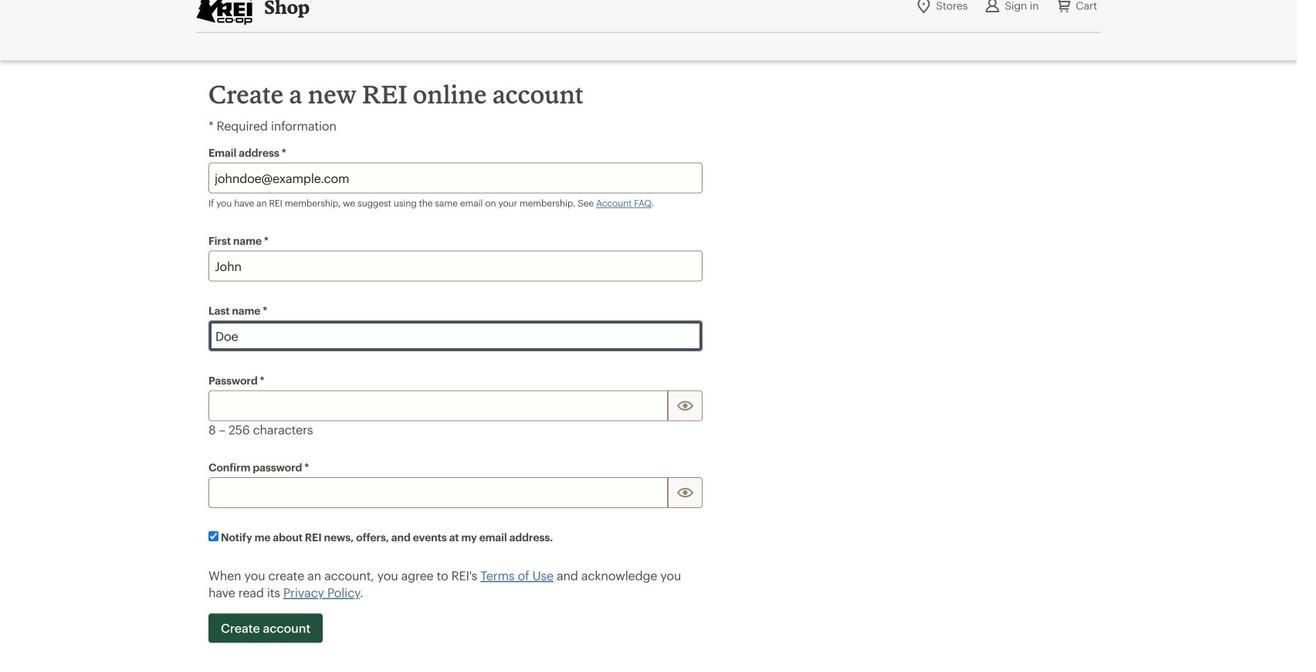 Task type: vqa. For each thing, say whether or not it's contained in the screenshot.
AUCLAIR LINK
no



Task type: locate. For each thing, give the bounding box(es) containing it.
show password image
[[676, 396, 695, 416]]

None text field
[[209, 251, 703, 282]]

go to rei.com home page image
[[196, 0, 253, 25]]

None email field
[[209, 163, 703, 194]]

show password image
[[676, 483, 695, 503]]

None checkbox
[[209, 532, 219, 542]]

None password field
[[209, 391, 668, 421], [209, 477, 668, 508], [209, 391, 668, 421], [209, 477, 668, 508]]

None text field
[[209, 321, 703, 352]]



